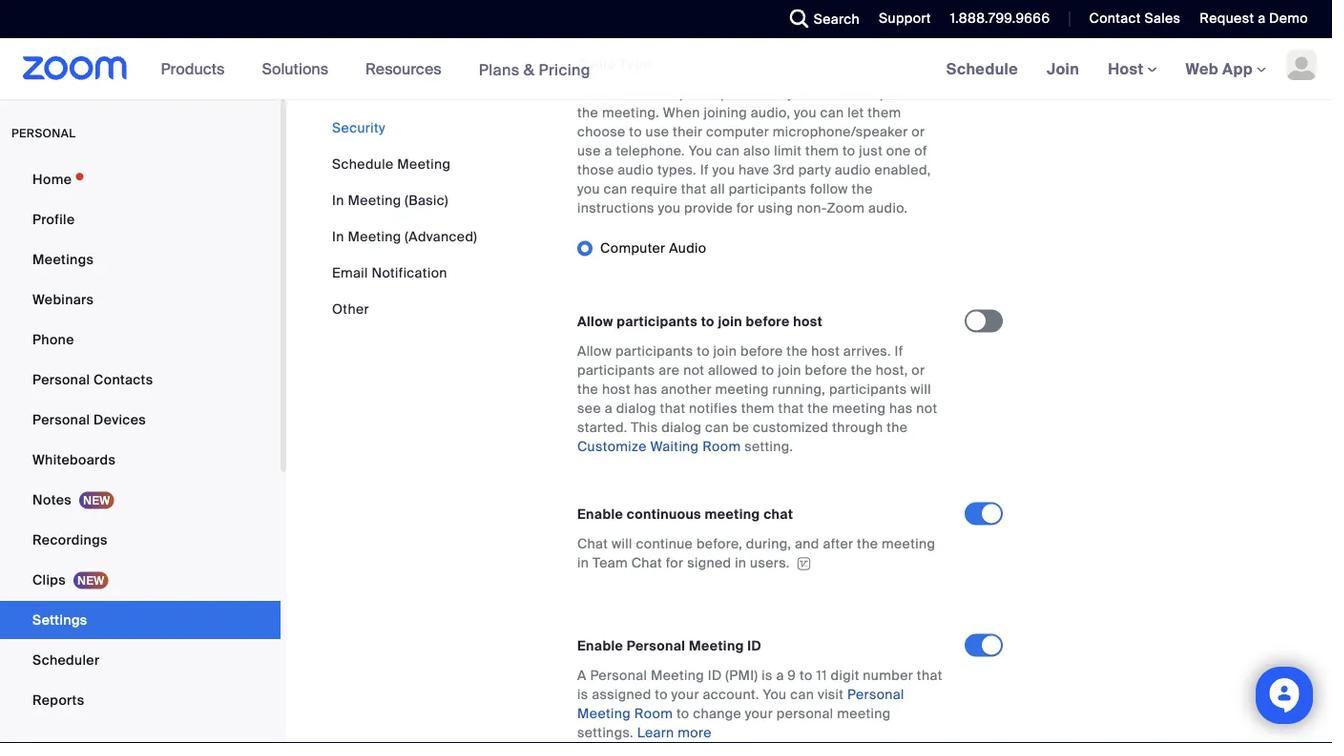 Task type: describe. For each thing, give the bounding box(es) containing it.
audio up let
[[840, 85, 876, 102]]

audio down just
[[835, 161, 871, 179]]

in for in meeting (advanced)
[[332, 228, 344, 245]]

contacts
[[94, 371, 153, 388]]

personal meeting room link
[[577, 686, 905, 723]]

the up choose
[[577, 104, 599, 121]]

the down arrives.
[[851, 362, 872, 379]]

the inside chat will continue before, during, and after the meeting in team chat for signed in users.
[[857, 535, 878, 553]]

1 horizontal spatial not
[[916, 400, 938, 417]]

enable for enable personal meeting id
[[577, 637, 623, 655]]

zoom logo image
[[23, 56, 128, 80]]

1 horizontal spatial audio
[[669, 239, 707, 257]]

the up "microphone/speaker"
[[815, 85, 837, 102]]

join
[[1047, 59, 1079, 79]]

the right through
[[887, 419, 908, 436]]

the up zoom
[[852, 180, 873, 198]]

type
[[619, 55, 651, 73]]

team
[[593, 554, 628, 572]]

that down another
[[660, 400, 686, 417]]

web
[[1186, 59, 1219, 79]]

profile link
[[0, 200, 281, 239]]

email
[[332, 264, 368, 282]]

that inside a personal meeting id (pmi) is a 9 to 11 digit number that is assigned to your account.
[[917, 667, 943, 685]]

to down allow participants to join before host
[[697, 342, 710, 360]]

continuous
[[627, 506, 701, 523]]

visit
[[818, 686, 844, 704]]

id for enable personal meeting id
[[748, 637, 762, 655]]

2 vertical spatial host
[[602, 381, 631, 398]]

types.
[[658, 161, 697, 179]]

scheduler link
[[0, 641, 281, 679]]

you inside determine how participants can join the audio portion of the meeting. when joining audio, you can let them choose to use their computer microphone/speaker or use a telephone. you can also limit them to just one of those audio types. if you have 3rd party audio enabled, you can require that all participants follow the instructions you provide for using non-zoom audio.
[[689, 142, 713, 160]]

microphone/speaker
[[773, 123, 908, 141]]

chat will continue before, during, and after the meeting in team chat for signed in users.
[[577, 535, 936, 572]]

join inside determine how participants can join the audio portion of the meeting. when joining audio, you can let them choose to use their computer microphone/speaker or use a telephone. you can also limit them to just one of those audio types. if you have 3rd party audio enabled, you can require that all participants follow the instructions you provide for using non-zoom audio.
[[788, 85, 812, 102]]

one
[[886, 142, 911, 160]]

in meeting (basic)
[[332, 191, 448, 209]]

1 horizontal spatial dialog
[[662, 419, 702, 436]]

allow participants to join before host
[[577, 313, 823, 330]]

web app button
[[1186, 59, 1266, 79]]

plans & pricing
[[479, 59, 591, 79]]

host button
[[1108, 59, 1157, 79]]

room inside allow participants to join before the host arrives. if participants are not allowed to join before the host, or the host has another meeting running, participants will see a dialog that notifies them that the meeting has not started. this dialog can be customized through the customize waiting room setting.
[[703, 438, 741, 456]]

a inside determine how participants can join the audio portion of the meeting. when joining audio, you can let them choose to use their computer microphone/speaker or use a telephone. you can also limit them to just one of those audio types. if you have 3rd party audio enabled, you can require that all participants follow the instructions you provide for using non-zoom audio.
[[605, 142, 612, 160]]

host
[[1108, 59, 1148, 79]]

in meeting (advanced)
[[332, 228, 477, 245]]

recordings link
[[0, 521, 281, 559]]

1 horizontal spatial you
[[763, 686, 787, 704]]

chat
[[764, 506, 793, 523]]

email notification link
[[332, 264, 447, 282]]

contact sales
[[1089, 10, 1181, 27]]

banner containing products
[[0, 38, 1332, 101]]

can inside allow participants to join before the host arrives. if participants are not allowed to join before the host, or the host has another meeting running, participants will see a dialog that notifies them that the meeting has not started. this dialog can be customized through the customize waiting room setting.
[[705, 419, 729, 436]]

account.
[[703, 686, 759, 704]]

web app
[[1186, 59, 1253, 79]]

can up audio,
[[761, 85, 785, 102]]

product information navigation
[[147, 38, 605, 101]]

meetings link
[[0, 240, 281, 279]]

to up allowed
[[701, 313, 715, 330]]

audio down telephone.
[[618, 161, 654, 179]]

you up all at the top right of the page
[[712, 161, 735, 179]]

party
[[798, 161, 831, 179]]

enable continuous meeting chat
[[577, 506, 793, 523]]

see
[[577, 400, 601, 417]]

can up "microphone/speaker"
[[820, 104, 844, 121]]

meeting for schedule meeting
[[397, 155, 451, 173]]

personal meeting room
[[577, 686, 905, 723]]

1 vertical spatial is
[[577, 686, 588, 704]]

require
[[631, 180, 678, 198]]

them for host
[[741, 400, 775, 417]]

1 in from the left
[[577, 554, 589, 572]]

0 horizontal spatial dialog
[[616, 400, 656, 417]]

(advanced)
[[405, 228, 477, 245]]

let
[[848, 104, 864, 121]]

room inside personal meeting room
[[634, 705, 673, 723]]

determine how participants can join the audio portion of the meeting. when joining audio, you can let them choose to use their computer microphone/speaker or use a telephone. you can also limit them to just one of those audio types. if you have 3rd party audio enabled, you can require that all participants follow the instructions you provide for using non-zoom audio.
[[577, 85, 943, 217]]

search
[[814, 10, 860, 28]]

can up 'personal'
[[790, 686, 814, 704]]

1 horizontal spatial has
[[890, 400, 913, 417]]

their
[[673, 123, 703, 141]]

the up see
[[577, 381, 599, 398]]

in meeting (advanced) link
[[332, 228, 477, 245]]

be
[[733, 419, 749, 436]]

(pmi)
[[726, 667, 758, 685]]

in for in meeting (basic)
[[332, 191, 344, 209]]

you down "require"
[[658, 199, 681, 217]]

request a demo
[[1200, 10, 1308, 27]]

zoom
[[827, 199, 865, 217]]

personal devices link
[[0, 401, 281, 439]]

to right allowed
[[761, 362, 774, 379]]

schedule for schedule meeting
[[332, 155, 394, 173]]

products
[[161, 59, 225, 79]]

determine
[[577, 85, 646, 102]]

your inside to change your personal meeting settings.
[[745, 705, 773, 723]]

and
[[795, 535, 820, 553]]

joining
[[704, 104, 747, 121]]

demo
[[1269, 10, 1308, 27]]

customized
[[753, 419, 829, 436]]

all
[[710, 180, 725, 198]]

plans
[[479, 59, 520, 79]]

reports link
[[0, 681, 281, 720]]

before for the
[[741, 342, 783, 360]]

your inside a personal meeting id (pmi) is a 9 to 11 digit number that is assigned to your account.
[[671, 686, 699, 704]]

you can visit
[[763, 686, 847, 704]]

in meeting (basic) link
[[332, 191, 448, 209]]

1 horizontal spatial is
[[762, 667, 773, 685]]

webinars link
[[0, 281, 281, 319]]

before for host
[[746, 313, 790, 330]]

app
[[1223, 59, 1253, 79]]

id for a personal meeting id (pmi) is a 9 to 11 digit number that is assigned to your account.
[[708, 667, 722, 685]]

that inside determine how participants can join the audio portion of the meeting. when joining audio, you can let them choose to use their computer microphone/speaker or use a telephone. you can also limit them to just one of those audio types. if you have 3rd party audio enabled, you can require that all participants follow the instructions you provide for using non-zoom audio.
[[681, 180, 707, 198]]

this
[[631, 419, 658, 436]]

limit
[[774, 142, 802, 160]]

a inside allow participants to join before the host arrives. if participants are not allowed to join before the host, or the host has another meeting running, participants will see a dialog that notifies them that the meeting has not started. this dialog can be customized through the customize waiting room setting.
[[605, 400, 613, 417]]

enable personal meeting id
[[577, 637, 762, 655]]

2 horizontal spatial them
[[868, 104, 901, 121]]

schedule meeting link
[[332, 155, 451, 173]]

to up "learn" on the bottom of the page
[[655, 686, 668, 704]]

1 horizontal spatial use
[[646, 123, 669, 141]]

to down "microphone/speaker"
[[843, 142, 856, 160]]

security link
[[332, 119, 385, 136]]

chat will continue before, during, and after the meeting in team chat for signed in users. application
[[577, 535, 948, 573]]

0 horizontal spatial of
[[915, 142, 927, 160]]

change
[[693, 705, 742, 723]]

profile
[[32, 210, 75, 228]]

non-
[[797, 199, 827, 217]]

meetings
[[32, 251, 94, 268]]

during,
[[746, 535, 791, 553]]

started.
[[577, 419, 628, 436]]

a left demo
[[1258, 10, 1266, 27]]

other link
[[332, 300, 369, 318]]

2 in from the left
[[735, 554, 747, 572]]

9
[[788, 667, 796, 685]]

customize
[[577, 438, 647, 456]]

personal devices
[[32, 411, 146, 428]]

phone link
[[0, 321, 281, 359]]

personal for contacts
[[32, 371, 90, 388]]



Task type: locate. For each thing, give the bounding box(es) containing it.
1 horizontal spatial your
[[745, 705, 773, 723]]

1 vertical spatial chat
[[632, 554, 662, 572]]

room down be
[[703, 438, 741, 456]]

host up running,
[[793, 313, 823, 330]]

0 horizontal spatial for
[[666, 554, 684, 572]]

11
[[816, 667, 827, 685]]

0 vertical spatial not
[[683, 362, 705, 379]]

resources button
[[366, 38, 450, 99]]

meeting
[[397, 155, 451, 173], [348, 191, 401, 209], [348, 228, 401, 245], [689, 637, 744, 655], [651, 667, 704, 685], [577, 705, 631, 723]]

1.888.799.9666 button up schedule link
[[950, 10, 1050, 27]]

0 horizontal spatial them
[[741, 400, 775, 417]]

meeting for in meeting (advanced)
[[348, 228, 401, 245]]

email notification
[[332, 264, 447, 282]]

0 horizontal spatial chat
[[577, 535, 608, 553]]

a down choose
[[605, 142, 612, 160]]

or inside allow participants to join before the host arrives. if participants are not allowed to join before the host, or the host has another meeting running, participants will see a dialog that notifies them that the meeting has not started. this dialog can be customized through the customize waiting room setting.
[[912, 362, 925, 379]]

1 vertical spatial them
[[805, 142, 839, 160]]

enable up team
[[577, 506, 623, 523]]

0 vertical spatial is
[[762, 667, 773, 685]]

meeting up email notification link
[[348, 228, 401, 245]]

meeting up through
[[832, 400, 886, 417]]

1 vertical spatial will
[[612, 535, 632, 553]]

them up be
[[741, 400, 775, 417]]

0 vertical spatial id
[[748, 637, 762, 655]]

that right number
[[917, 667, 943, 685]]

personal menu menu
[[0, 160, 281, 721]]

0 vertical spatial in
[[332, 191, 344, 209]]

0 vertical spatial enable
[[577, 506, 623, 523]]

0 vertical spatial chat
[[577, 535, 608, 553]]

1 vertical spatial room
[[634, 705, 673, 723]]

arrives.
[[844, 342, 891, 360]]

id inside a personal meeting id (pmi) is a 9 to 11 digit number that is assigned to your account.
[[708, 667, 722, 685]]

1 vertical spatial id
[[708, 667, 722, 685]]

them down portion
[[868, 104, 901, 121]]

are
[[659, 362, 680, 379]]

host
[[793, 313, 823, 330], [811, 342, 840, 360], [602, 381, 631, 398]]

dialog up waiting
[[662, 419, 702, 436]]

a inside a personal meeting id (pmi) is a 9 to 11 digit number that is assigned to your account.
[[776, 667, 784, 685]]

1 vertical spatial if
[[895, 342, 903, 360]]

learn more
[[637, 724, 712, 742]]

room
[[703, 438, 741, 456], [634, 705, 673, 723]]

if inside determine how participants can join the audio portion of the meeting. when joining audio, you can let them choose to use their computer microphone/speaker or use a telephone. you can also limit them to just one of those audio types. if you have 3rd party audio enabled, you can require that all participants follow the instructions you provide for using non-zoom audio.
[[700, 161, 709, 179]]

settings
[[32, 611, 87, 629]]

0 vertical spatial or
[[912, 123, 925, 141]]

meeting for in meeting (basic)
[[348, 191, 401, 209]]

1 vertical spatial enable
[[577, 637, 623, 655]]

in down schedule meeting link
[[332, 191, 344, 209]]

settings link
[[0, 601, 281, 639]]

is
[[762, 667, 773, 685], [577, 686, 588, 704]]

0 horizontal spatial use
[[577, 142, 601, 160]]

1 vertical spatial of
[[915, 142, 927, 160]]

0 vertical spatial for
[[737, 199, 754, 217]]

the down running,
[[807, 400, 829, 417]]

0 horizontal spatial id
[[708, 667, 722, 685]]

setting.
[[745, 438, 794, 456]]

digit
[[831, 667, 859, 685]]

0 horizontal spatial in
[[577, 554, 589, 572]]

notifies
[[689, 400, 738, 417]]

those
[[577, 161, 614, 179]]

menu bar containing security
[[332, 118, 477, 319]]

clips link
[[0, 561, 281, 599]]

reports
[[32, 691, 84, 709]]

banner
[[0, 38, 1332, 101]]

is down a
[[577, 686, 588, 704]]

0 horizontal spatial room
[[634, 705, 673, 723]]

host up started.
[[602, 381, 631, 398]]

personal for meeting
[[847, 686, 905, 704]]

in left team
[[577, 554, 589, 572]]

0 horizontal spatial audio
[[577, 55, 616, 73]]

choose
[[577, 123, 626, 141]]

request a demo link
[[1186, 0, 1332, 38], [1200, 10, 1308, 27]]

solutions
[[262, 59, 328, 79]]

to up learn more link
[[677, 705, 689, 723]]

1.888.799.9666 button up join on the right of the page
[[936, 0, 1055, 38]]

schedule down 1.888.799.9666
[[946, 59, 1018, 79]]

them for audio
[[805, 142, 839, 160]]

1 horizontal spatial will
[[911, 381, 931, 398]]

use
[[646, 123, 669, 141], [577, 142, 601, 160]]

allow inside allow participants to join before the host arrives. if participants are not allowed to join before the host, or the host has another meeting running, participants will see a dialog that notifies them that the meeting has not started. this dialog can be customized through the customize waiting room setting.
[[577, 342, 612, 360]]

meeting down allowed
[[715, 381, 769, 398]]

1 horizontal spatial chat
[[632, 554, 662, 572]]

of right portion
[[930, 85, 943, 102]]

sales
[[1145, 10, 1181, 27]]

number
[[863, 667, 913, 685]]

when
[[663, 104, 700, 121]]

home link
[[0, 160, 281, 199]]

for inside determine how participants can join the audio portion of the meeting. when joining audio, you can let them choose to use their computer microphone/speaker or use a telephone. you can also limit them to just one of those audio types. if you have 3rd party audio enabled, you can require that all participants follow the instructions you provide for using non-zoom audio.
[[737, 199, 754, 217]]

1 horizontal spatial schedule
[[946, 59, 1018, 79]]

personal
[[777, 705, 834, 723]]

can up instructions
[[604, 180, 628, 198]]

devices
[[94, 411, 146, 428]]

users.
[[750, 554, 790, 572]]

1 horizontal spatial them
[[805, 142, 839, 160]]

1 vertical spatial audio
[[669, 239, 707, 257]]

a
[[1258, 10, 1266, 27], [605, 142, 612, 160], [605, 400, 613, 417], [776, 667, 784, 685]]

audio up determine
[[577, 55, 616, 73]]

0 horizontal spatial is
[[577, 686, 588, 704]]

1 or from the top
[[912, 123, 925, 141]]

use up telephone.
[[646, 123, 669, 141]]

0 vertical spatial will
[[911, 381, 931, 398]]

phone
[[32, 331, 74, 348]]

a right see
[[605, 400, 613, 417]]

to down meeting.
[[629, 123, 642, 141]]

personal inside a personal meeting id (pmi) is a 9 to 11 digit number that is assigned to your account.
[[590, 667, 647, 685]]

0 vertical spatial has
[[634, 381, 658, 398]]

1 in from the top
[[332, 191, 344, 209]]

a left 9
[[776, 667, 784, 685]]

just
[[859, 142, 883, 160]]

schedule down security
[[332, 155, 394, 173]]

you right audio,
[[794, 104, 817, 121]]

meeting inside a personal meeting id (pmi) is a 9 to 11 digit number that is assigned to your account.
[[651, 667, 704, 685]]

0 vertical spatial use
[[646, 123, 669, 141]]

using
[[758, 199, 793, 217]]

id
[[748, 637, 762, 655], [708, 667, 722, 685]]

how
[[649, 85, 676, 102]]

0 vertical spatial your
[[671, 686, 699, 704]]

them
[[868, 104, 901, 121], [805, 142, 839, 160], [741, 400, 775, 417]]

meeting up (pmi)
[[689, 637, 744, 655]]

chat down continue
[[632, 554, 662, 572]]

through
[[832, 419, 883, 436]]

if inside allow participants to join before the host arrives. if participants are not allowed to join before the host, or the host has another meeting running, participants will see a dialog that notifies them that the meeting has not started. this dialog can be customized through the customize waiting room setting.
[[895, 342, 903, 360]]

1 horizontal spatial in
[[735, 554, 747, 572]]

1 vertical spatial use
[[577, 142, 601, 160]]

0 vertical spatial host
[[793, 313, 823, 330]]

can
[[761, 85, 785, 102], [820, 104, 844, 121], [716, 142, 740, 160], [604, 180, 628, 198], [705, 419, 729, 436], [790, 686, 814, 704]]

1 enable from the top
[[577, 506, 623, 523]]

meeting inside personal meeting room
[[577, 705, 631, 723]]

2 or from the top
[[912, 362, 925, 379]]

is left 9
[[762, 667, 773, 685]]

for down continue
[[666, 554, 684, 572]]

in down before,
[[735, 554, 747, 572]]

allowed
[[708, 362, 758, 379]]

that left all at the top right of the page
[[681, 180, 707, 198]]

audio
[[577, 55, 616, 73], [669, 239, 707, 257]]

to
[[629, 123, 642, 141], [843, 142, 856, 160], [701, 313, 715, 330], [697, 342, 710, 360], [761, 362, 774, 379], [800, 667, 813, 685], [655, 686, 668, 704], [677, 705, 689, 723]]

1 vertical spatial before
[[741, 342, 783, 360]]

customize waiting room link
[[577, 438, 741, 456]]

them inside allow participants to join before the host arrives. if participants are not allowed to join before the host, or the host has another meeting running, participants will see a dialog that notifies them that the meeting has not started. this dialog can be customized through the customize waiting room setting.
[[741, 400, 775, 417]]

schedule inside meetings navigation
[[946, 59, 1018, 79]]

0 vertical spatial if
[[700, 161, 709, 179]]

scheduler
[[32, 651, 100, 669]]

1 vertical spatial dialog
[[662, 419, 702, 436]]

meeting inside chat will continue before, during, and after the meeting in team chat for signed in users.
[[882, 535, 936, 553]]

has down host,
[[890, 400, 913, 417]]

audio.
[[868, 199, 908, 217]]

allow for allow participants to join before the host arrives. if participants are not allowed to join before the host, or the host has another meeting running, participants will see a dialog that notifies them that the meeting has not started. this dialog can be customized through the customize waiting room setting.
[[577, 342, 612, 360]]

to inside to change your personal meeting settings.
[[677, 705, 689, 723]]

dialog up this
[[616, 400, 656, 417]]

meeting up before,
[[705, 506, 760, 523]]

if up host,
[[895, 342, 903, 360]]

the right 'after'
[[857, 535, 878, 553]]

will inside allow participants to join before the host arrives. if participants are not allowed to join before the host, or the host has another meeting running, participants will see a dialog that notifies them that the meeting has not started. this dialog can be customized through the customize waiting room setting.
[[911, 381, 931, 398]]

1 vertical spatial for
[[666, 554, 684, 572]]

0 vertical spatial audio
[[577, 55, 616, 73]]

notes
[[32, 491, 72, 509]]

meeting down visit
[[837, 705, 891, 723]]

1 vertical spatial in
[[332, 228, 344, 245]]

menu bar
[[332, 118, 477, 319]]

0 vertical spatial them
[[868, 104, 901, 121]]

instructions
[[577, 199, 654, 217]]

if right types.
[[700, 161, 709, 179]]

1 vertical spatial has
[[890, 400, 913, 417]]

has up this
[[634, 381, 658, 398]]

for inside chat will continue before, during, and after the meeting in team chat for signed in users.
[[666, 554, 684, 572]]

1 vertical spatial host
[[811, 342, 840, 360]]

pricing
[[539, 59, 591, 79]]

personal
[[11, 126, 76, 141]]

settings.
[[577, 724, 634, 742]]

use up the those
[[577, 142, 601, 160]]

1 vertical spatial not
[[916, 400, 938, 417]]

you down the those
[[577, 180, 600, 198]]

0 vertical spatial of
[[930, 85, 943, 102]]

1 vertical spatial your
[[745, 705, 773, 723]]

0 horizontal spatial if
[[700, 161, 709, 179]]

audio down provide
[[669, 239, 707, 257]]

0 horizontal spatial you
[[689, 142, 713, 160]]

products button
[[161, 38, 233, 99]]

solutions button
[[262, 38, 337, 99]]

meetings navigation
[[932, 38, 1332, 101]]

or
[[912, 123, 925, 141], [912, 362, 925, 379]]

if
[[700, 161, 709, 179], [895, 342, 903, 360]]

2 vertical spatial them
[[741, 400, 775, 417]]

meeting right 'after'
[[882, 535, 936, 553]]

allow for allow participants to join before host
[[577, 313, 613, 330]]

for left using
[[737, 199, 754, 217]]

dialog
[[616, 400, 656, 417], [662, 419, 702, 436]]

request
[[1200, 10, 1254, 27]]

in up email
[[332, 228, 344, 245]]

search button
[[776, 0, 865, 38]]

can down notifies
[[705, 419, 729, 436]]

or down portion
[[912, 123, 925, 141]]

1.888.799.9666
[[950, 10, 1050, 27]]

1 horizontal spatial room
[[703, 438, 741, 456]]

id up (pmi)
[[748, 637, 762, 655]]

meeting inside to change your personal meeting settings.
[[837, 705, 891, 723]]

chat up team
[[577, 535, 608, 553]]

a
[[577, 667, 587, 685]]

1 horizontal spatial if
[[895, 342, 903, 360]]

that up customized on the right of page
[[778, 400, 804, 417]]

meeting down enable personal meeting id
[[651, 667, 704, 685]]

id up account.
[[708, 667, 722, 685]]

personal for devices
[[32, 411, 90, 428]]

0 horizontal spatial has
[[634, 381, 658, 398]]

follow
[[810, 180, 848, 198]]

0 horizontal spatial will
[[612, 535, 632, 553]]

2 vertical spatial before
[[805, 362, 848, 379]]

after
[[823, 535, 854, 553]]

schedule for schedule
[[946, 59, 1018, 79]]

in
[[332, 191, 344, 209], [332, 228, 344, 245]]

schedule inside menu bar
[[332, 155, 394, 173]]

2 enable from the top
[[577, 637, 623, 655]]

1 vertical spatial schedule
[[332, 155, 394, 173]]

to right 9
[[800, 667, 813, 685]]

resources
[[366, 59, 442, 79]]

0 vertical spatial before
[[746, 313, 790, 330]]

meeting up settings. at bottom left
[[577, 705, 631, 723]]

for
[[737, 199, 754, 217], [666, 554, 684, 572]]

enable for enable continuous meeting chat
[[577, 506, 623, 523]]

enable up a
[[577, 637, 623, 655]]

room up "learn" on the bottom of the page
[[634, 705, 673, 723]]

also
[[743, 142, 771, 160]]

assigned
[[592, 686, 651, 704]]

1 horizontal spatial id
[[748, 637, 762, 655]]

security
[[332, 119, 385, 136]]

whiteboards
[[32, 451, 116, 469]]

the
[[815, 85, 837, 102], [577, 104, 599, 121], [852, 180, 873, 198], [787, 342, 808, 360], [851, 362, 872, 379], [577, 381, 599, 398], [807, 400, 829, 417], [887, 419, 908, 436], [857, 535, 878, 553]]

waiting
[[650, 438, 699, 456]]

0 vertical spatial allow
[[577, 313, 613, 330]]

your down a personal meeting id (pmi) is a 9 to 11 digit number that is assigned to your account.
[[745, 705, 773, 723]]

that
[[681, 180, 707, 198], [660, 400, 686, 417], [778, 400, 804, 417], [917, 667, 943, 685]]

schedule meeting
[[332, 155, 451, 173]]

1 vertical spatial you
[[763, 686, 787, 704]]

or right host,
[[912, 362, 925, 379]]

1 horizontal spatial for
[[737, 199, 754, 217]]

computer audio
[[600, 239, 707, 257]]

0 horizontal spatial schedule
[[332, 155, 394, 173]]

support
[[879, 10, 931, 27]]

your up change at right
[[671, 686, 699, 704]]

meeting down schedule meeting link
[[348, 191, 401, 209]]

personal inside personal meeting room
[[847, 686, 905, 704]]

provide
[[684, 199, 733, 217]]

can down computer
[[716, 142, 740, 160]]

meeting for personal meeting room
[[577, 705, 631, 723]]

&
[[524, 59, 535, 79]]

the up running,
[[787, 342, 808, 360]]

1 allow from the top
[[577, 313, 613, 330]]

profile picture image
[[1286, 50, 1317, 80]]

(basic)
[[405, 191, 448, 209]]

enable
[[577, 506, 623, 523], [577, 637, 623, 655]]

1 vertical spatial or
[[912, 362, 925, 379]]

1 horizontal spatial of
[[930, 85, 943, 102]]

0 horizontal spatial your
[[671, 686, 699, 704]]

will inside chat will continue before, during, and after the meeting in team chat for signed in users.
[[612, 535, 632, 553]]

0 vertical spatial dialog
[[616, 400, 656, 417]]

or inside determine how participants can join the audio portion of the meeting. when joining audio, you can let them choose to use their computer microphone/speaker or use a telephone. you can also limit them to just one of those audio types. if you have 3rd party audio enabled, you can require that all participants follow the instructions you provide for using non-zoom audio.
[[912, 123, 925, 141]]

allow down computer
[[577, 313, 613, 330]]

notes link
[[0, 481, 281, 519]]

them up party
[[805, 142, 839, 160]]

0 horizontal spatial not
[[683, 362, 705, 379]]

0 vertical spatial you
[[689, 142, 713, 160]]

of right one
[[915, 142, 927, 160]]

a personal meeting id (pmi) is a 9 to 11 digit number that is assigned to your account.
[[577, 667, 943, 704]]

host left arrives.
[[811, 342, 840, 360]]

other
[[332, 300, 369, 318]]

2 in from the top
[[332, 228, 344, 245]]

2 allow from the top
[[577, 342, 612, 360]]

allow up see
[[577, 342, 612, 360]]

0 vertical spatial room
[[703, 438, 741, 456]]

meeting up (basic)
[[397, 155, 451, 173]]

support version for enable continuous meeting chat image
[[795, 557, 814, 571]]

1 vertical spatial allow
[[577, 342, 612, 360]]

0 vertical spatial schedule
[[946, 59, 1018, 79]]



Task type: vqa. For each thing, say whether or not it's contained in the screenshot.
middle before
yes



